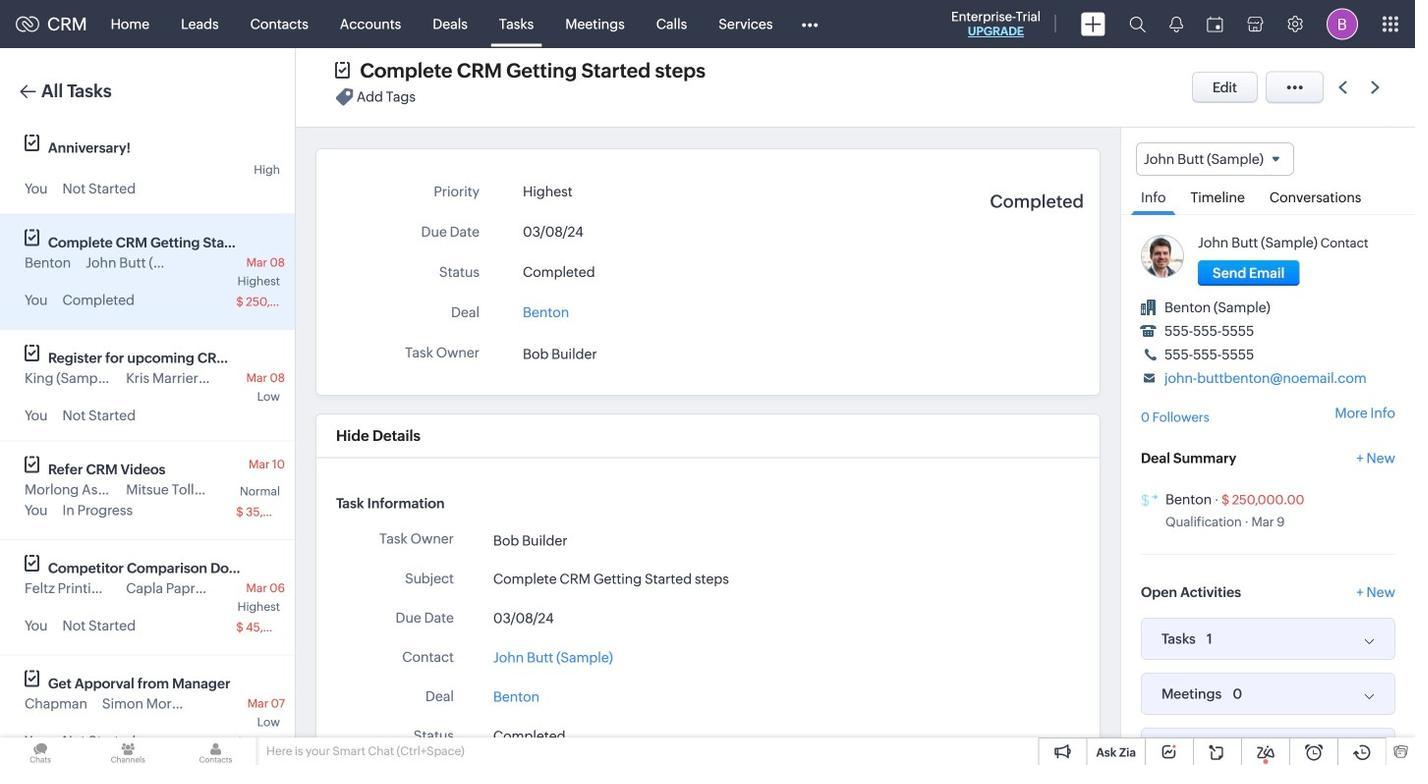 Task type: describe. For each thing, give the bounding box(es) containing it.
search element
[[1118, 0, 1158, 48]]

next record image
[[1372, 81, 1384, 94]]

profile element
[[1316, 0, 1371, 48]]

contacts image
[[175, 738, 256, 766]]

Other Modules field
[[789, 8, 831, 40]]



Task type: locate. For each thing, give the bounding box(es) containing it.
signals element
[[1158, 0, 1196, 48]]

channels image
[[88, 738, 169, 766]]

profile image
[[1327, 8, 1359, 40]]

signals image
[[1170, 16, 1184, 32]]

None button
[[1199, 261, 1300, 286]]

create menu element
[[1070, 0, 1118, 48]]

None field
[[1137, 143, 1295, 176]]

search image
[[1130, 16, 1147, 32]]

chats image
[[0, 738, 81, 766]]

create menu image
[[1082, 12, 1106, 36]]

calendar image
[[1207, 16, 1224, 32]]

previous record image
[[1339, 81, 1348, 94]]

logo image
[[16, 16, 39, 32]]



